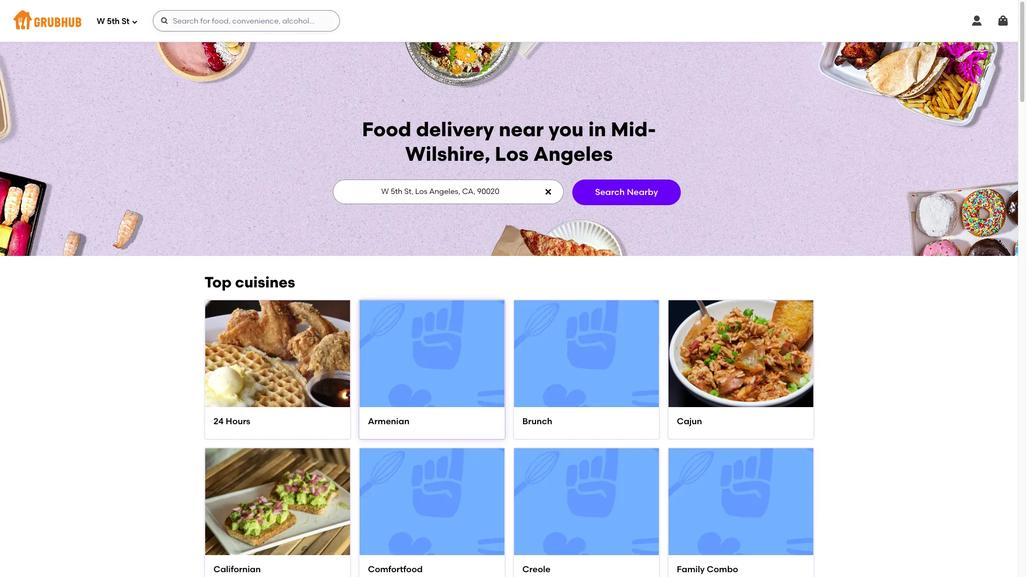 Task type: locate. For each thing, give the bounding box(es) containing it.
californian link
[[214, 564, 341, 576]]

search
[[595, 187, 625, 197]]

Search for food, convenience, alcohol... search field
[[153, 10, 340, 32]]

st
[[122, 16, 130, 26]]

wilshire,
[[405, 142, 490, 166]]

cajun link
[[677, 416, 805, 428]]

armenian link
[[368, 416, 496, 428]]

californian
[[214, 564, 261, 575]]

californian delivery image
[[205, 429, 350, 574]]

hours
[[226, 417, 250, 427]]

svg image
[[997, 14, 1010, 27], [161, 17, 169, 25]]

armenian delivery image
[[359, 282, 504, 427]]

you
[[549, 118, 584, 141]]

brunch delivery image
[[514, 282, 659, 427]]

armenian
[[368, 417, 410, 427]]

0 horizontal spatial svg image
[[161, 17, 169, 25]]

creole delivery image
[[514, 429, 659, 574]]

comfortfood link
[[368, 564, 496, 576]]

svg image
[[971, 14, 983, 27], [132, 18, 138, 25], [544, 187, 552, 196]]

main navigation navigation
[[0, 0, 1018, 42]]

browse hero image
[[0, 42, 1018, 256]]

5th
[[107, 16, 120, 26]]

family
[[677, 564, 705, 575]]

near
[[499, 118, 544, 141]]

24 hours link
[[214, 416, 341, 428]]

family combo delivery image
[[668, 429, 813, 574]]

nearby
[[627, 187, 658, 197]]

los
[[495, 142, 529, 166]]

comfortfood delivery image
[[359, 429, 504, 574]]



Task type: describe. For each thing, give the bounding box(es) containing it.
mid-
[[611, 118, 656, 141]]

24 hours
[[214, 417, 250, 427]]

family combo link
[[677, 564, 805, 576]]

1 horizontal spatial svg image
[[544, 187, 552, 196]]

Search Address search field
[[333, 180, 563, 204]]

comfortfood
[[368, 564, 423, 575]]

food
[[362, 118, 411, 141]]

0 horizontal spatial svg image
[[132, 18, 138, 25]]

brunch
[[522, 417, 552, 427]]

cajun
[[677, 417, 702, 427]]

creole link
[[522, 564, 650, 576]]

combo
[[707, 564, 738, 575]]

top
[[204, 273, 232, 291]]

24 hours delivery image
[[205, 282, 350, 427]]

cajun delivery image
[[668, 282, 813, 427]]

creole
[[522, 564, 551, 575]]

angeles
[[533, 142, 613, 166]]

family combo
[[677, 564, 738, 575]]

1 horizontal spatial svg image
[[997, 14, 1010, 27]]

24
[[214, 417, 224, 427]]

in
[[588, 118, 606, 141]]

cuisines
[[235, 273, 295, 291]]

search nearby
[[595, 187, 658, 197]]

search nearby button
[[572, 179, 681, 205]]

w
[[97, 16, 105, 26]]

brunch link
[[522, 416, 650, 428]]

top cuisines
[[204, 273, 295, 291]]

delivery
[[416, 118, 494, 141]]

2 horizontal spatial svg image
[[971, 14, 983, 27]]

food delivery near you in mid- wilshire, los angeles
[[362, 118, 656, 166]]

w 5th st
[[97, 16, 130, 26]]



Task type: vqa. For each thing, say whether or not it's contained in the screenshot.
Star icon
no



